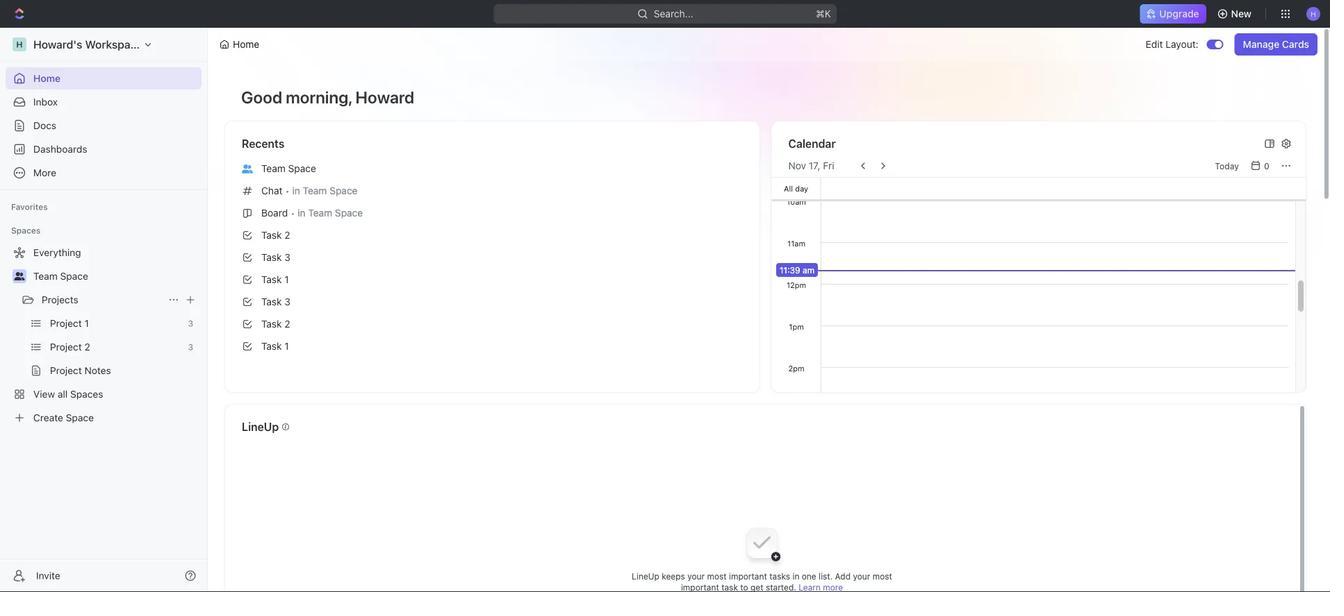 Task type: locate. For each thing, give the bounding box(es) containing it.
all day
[[784, 184, 809, 193]]

task for task 1 link
[[261, 274, 282, 286]]

1 horizontal spatial spaces
[[70, 389, 103, 400]]

project up project 2
[[50, 318, 82, 330]]

keeps
[[662, 572, 685, 582]]

1 vertical spatial home
[[33, 73, 61, 84]]

1 horizontal spatial team space link
[[236, 158, 748, 180]]

0 vertical spatial home
[[233, 39, 259, 50]]

most right add
[[873, 572, 893, 582]]

home
[[233, 39, 259, 50], [33, 73, 61, 84]]

1 vertical spatial task 3
[[261, 296, 291, 308]]

0 horizontal spatial team space
[[33, 271, 88, 282]]

0 horizontal spatial important
[[681, 583, 719, 593]]

0 vertical spatial task 3 link
[[236, 247, 748, 269]]

space up projects
[[60, 271, 88, 282]]

project for project notes
[[50, 365, 82, 377]]

edit
[[1146, 39, 1163, 50]]

nov 17, fri
[[789, 160, 835, 172]]

2 project from the top
[[50, 342, 82, 353]]

‎task
[[261, 319, 282, 330], [261, 341, 282, 352]]

h left howard's
[[16, 40, 23, 49]]

get
[[751, 583, 764, 593]]

manage cards button
[[1235, 33, 1318, 56]]

1 vertical spatial ‎task
[[261, 341, 282, 352]]

your right keeps
[[688, 572, 705, 582]]

0 vertical spatial •
[[285, 186, 290, 196]]

1pm
[[789, 323, 804, 332]]

task up ‎task 2
[[261, 274, 282, 286]]

0 vertical spatial h
[[1311, 10, 1316, 18]]

1 vertical spatial spaces
[[70, 389, 103, 400]]

1 project from the top
[[50, 318, 82, 330]]

2pm
[[788, 364, 804, 373]]

chat • in team space
[[261, 185, 358, 197]]

2 up ‎task 1
[[285, 319, 290, 330]]

2 vertical spatial in
[[793, 572, 800, 582]]

0 vertical spatial lineup
[[242, 421, 279, 434]]

0 horizontal spatial your
[[688, 572, 705, 582]]

3 project from the top
[[50, 365, 82, 377]]

spaces right all
[[70, 389, 103, 400]]

project up view all spaces
[[50, 365, 82, 377]]

0 vertical spatial 2
[[285, 230, 290, 241]]

day
[[795, 184, 809, 193]]

task 3 down task 2
[[261, 252, 291, 263]]

0 vertical spatial team space link
[[236, 158, 748, 180]]

one
[[802, 572, 817, 582]]

everything link
[[6, 242, 199, 264]]

1 vertical spatial lineup
[[632, 572, 660, 582]]

3 task from the top
[[261, 274, 282, 286]]

everything
[[33, 247, 81, 259]]

tree containing everything
[[6, 242, 202, 430]]

today button
[[1210, 158, 1245, 174]]

• inside board • in team space
[[291, 208, 295, 219]]

‎task up ‎task 1
[[261, 319, 282, 330]]

11:39 am
[[780, 266, 814, 275]]

1 vertical spatial project
[[50, 342, 82, 353]]

project 1 link
[[50, 313, 182, 335]]

task for first task 3 link from the bottom of the page
[[261, 296, 282, 308]]

howard
[[356, 88, 415, 107]]

1 for ‎task 1
[[285, 341, 289, 352]]

2
[[285, 230, 290, 241], [285, 319, 290, 330], [84, 342, 90, 353]]

1 horizontal spatial most
[[873, 572, 893, 582]]

inbox
[[33, 96, 58, 108]]

1 vertical spatial team space
[[33, 271, 88, 282]]

•
[[285, 186, 290, 196], [291, 208, 295, 219]]

layout:
[[1166, 39, 1199, 50]]

in right the chat
[[292, 185, 300, 197]]

project 2 link
[[50, 336, 182, 359]]

most up task on the right bottom
[[707, 572, 727, 582]]

0 vertical spatial important
[[729, 572, 767, 582]]

0 horizontal spatial team space link
[[33, 266, 199, 288]]

team space up projects
[[33, 271, 88, 282]]

4 task from the top
[[261, 296, 282, 308]]

• inside chat • in team space
[[285, 186, 290, 196]]

2 for project 2
[[84, 342, 90, 353]]

team
[[261, 163, 286, 174], [303, 185, 327, 197], [308, 208, 332, 219], [33, 271, 58, 282]]

0 vertical spatial spaces
[[11, 226, 41, 236]]

projects
[[42, 294, 78, 306]]

important up the to on the bottom
[[729, 572, 767, 582]]

2 vertical spatial project
[[50, 365, 82, 377]]

important
[[729, 572, 767, 582], [681, 583, 719, 593]]

team space up the chat
[[261, 163, 316, 174]]

task 3 link
[[236, 247, 748, 269], [236, 291, 748, 314]]

view all spaces link
[[6, 384, 199, 406]]

‎task down ‎task 2
[[261, 341, 282, 352]]

0 horizontal spatial •
[[285, 186, 290, 196]]

0 vertical spatial in
[[292, 185, 300, 197]]

h up manage cards "button"
[[1311, 10, 1316, 18]]

‎task inside ‎task 1 link
[[261, 341, 282, 352]]

h button
[[1303, 3, 1325, 25]]

tree
[[6, 242, 202, 430]]

spaces inside tree
[[70, 389, 103, 400]]

1 vertical spatial 1
[[84, 318, 89, 330]]

create
[[33, 413, 63, 424]]

home up inbox
[[33, 73, 61, 84]]

0 vertical spatial task 3
[[261, 252, 291, 263]]

in inside lineup keeps your most important tasks in one list. add your most important task to get started.
[[793, 572, 800, 582]]

1 horizontal spatial your
[[853, 572, 871, 582]]

team up the chat
[[261, 163, 286, 174]]

projects link
[[42, 289, 163, 311]]

0 horizontal spatial spaces
[[11, 226, 41, 236]]

1 task 3 from the top
[[261, 252, 291, 263]]

important down keeps
[[681, 583, 719, 593]]

in left one
[[793, 572, 800, 582]]

11am
[[787, 239, 805, 248]]

team up board • in team space
[[303, 185, 327, 197]]

team down chat • in team space
[[308, 208, 332, 219]]

0 vertical spatial 1
[[285, 274, 289, 286]]

3
[[285, 252, 291, 263], [285, 296, 291, 308], [188, 319, 193, 329], [188, 343, 193, 352]]

team space
[[261, 163, 316, 174], [33, 271, 88, 282]]

team space link
[[236, 158, 748, 180], [33, 266, 199, 288]]

task up task 1
[[261, 252, 282, 263]]

task 3 link up ‎task 2 link
[[236, 247, 748, 269]]

1 horizontal spatial h
[[1311, 10, 1316, 18]]

task 3 up ‎task 2
[[261, 296, 291, 308]]

1 vertical spatial 2
[[285, 319, 290, 330]]

0 horizontal spatial home
[[33, 73, 61, 84]]

in for board
[[298, 208, 306, 219]]

project notes
[[50, 365, 111, 377]]

your
[[688, 572, 705, 582], [853, 572, 871, 582]]

1 vertical spatial in
[[298, 208, 306, 219]]

howard's
[[33, 38, 82, 51]]

1 ‎task from the top
[[261, 319, 282, 330]]

‎task for ‎task 2
[[261, 319, 282, 330]]

create space
[[33, 413, 94, 424]]

in down chat • in team space
[[298, 208, 306, 219]]

0
[[1264, 161, 1270, 171]]

1 horizontal spatial team space
[[261, 163, 316, 174]]

view
[[33, 389, 55, 400]]

1 up ‎task 2
[[285, 274, 289, 286]]

board • in team space
[[261, 208, 363, 219]]

0 horizontal spatial h
[[16, 40, 23, 49]]

howard's workspace
[[33, 38, 143, 51]]

0 vertical spatial project
[[50, 318, 82, 330]]

task down task 1
[[261, 296, 282, 308]]

in for chat
[[292, 185, 300, 197]]

project down project 1
[[50, 342, 82, 353]]

lineup keeps your most important tasks in one list. add your most important task to get started.
[[632, 572, 893, 593]]

team space link up task 2 link
[[236, 158, 748, 180]]

task 1 link
[[236, 269, 748, 291]]

2 vertical spatial 1
[[285, 341, 289, 352]]

1 inside tree
[[84, 318, 89, 330]]

1 down ‎task 2
[[285, 341, 289, 352]]

team space link up projects link
[[33, 266, 199, 288]]

• right board
[[291, 208, 295, 219]]

board
[[261, 208, 288, 219]]

1 vertical spatial important
[[681, 583, 719, 593]]

1 horizontal spatial lineup
[[632, 572, 660, 582]]

‎task inside ‎task 2 link
[[261, 319, 282, 330]]

2 up project notes
[[84, 342, 90, 353]]

• right the chat
[[285, 186, 290, 196]]

space down view all spaces
[[66, 413, 94, 424]]

lineup
[[242, 421, 279, 434], [632, 572, 660, 582]]

spaces down favorites 'button'
[[11, 226, 41, 236]]

your right add
[[853, 572, 871, 582]]

team right user group icon
[[33, 271, 58, 282]]

2 ‎task from the top
[[261, 341, 282, 352]]

1 horizontal spatial •
[[291, 208, 295, 219]]

1 vertical spatial h
[[16, 40, 23, 49]]

home up good
[[233, 39, 259, 50]]

task 3 link up ‎task 1 link
[[236, 291, 748, 314]]

2 inside tree
[[84, 342, 90, 353]]

docs
[[33, 120, 56, 131]]

project 1
[[50, 318, 89, 330]]

new
[[1232, 8, 1252, 19]]

1 task 3 link from the top
[[236, 247, 748, 269]]

task 3
[[261, 252, 291, 263], [261, 296, 291, 308]]

2 down board
[[285, 230, 290, 241]]

manage cards
[[1243, 39, 1310, 50]]

fri
[[823, 160, 835, 172]]

1 task from the top
[[261, 230, 282, 241]]

lineup for lineup keeps your most important tasks in one list. add your most important task to get started.
[[632, 572, 660, 582]]

‎task 1
[[261, 341, 289, 352]]

0 horizontal spatial most
[[707, 572, 727, 582]]

h
[[1311, 10, 1316, 18], [16, 40, 23, 49]]

1 your from the left
[[688, 572, 705, 582]]

2 task 3 from the top
[[261, 296, 291, 308]]

12pm
[[786, 281, 806, 290]]

task down board
[[261, 230, 282, 241]]

2 task from the top
[[261, 252, 282, 263]]

0 button
[[1248, 158, 1276, 174]]

1 down projects link
[[84, 318, 89, 330]]

1 vertical spatial task 3 link
[[236, 291, 748, 314]]

project
[[50, 318, 82, 330], [50, 342, 82, 353], [50, 365, 82, 377]]

0 vertical spatial ‎task
[[261, 319, 282, 330]]

0 vertical spatial team space
[[261, 163, 316, 174]]

1 vertical spatial •
[[291, 208, 295, 219]]

2 your from the left
[[853, 572, 871, 582]]

2 vertical spatial 2
[[84, 342, 90, 353]]

lineup inside lineup keeps your most important tasks in one list. add your most important task to get started.
[[632, 572, 660, 582]]

0 horizontal spatial lineup
[[242, 421, 279, 434]]

howard's workspace, , element
[[13, 38, 26, 51]]

more
[[823, 583, 843, 593]]



Task type: describe. For each thing, give the bounding box(es) containing it.
project for project 1
[[50, 318, 82, 330]]

edit layout:
[[1146, 39, 1199, 50]]

lineup for lineup
[[242, 421, 279, 434]]

11:39
[[780, 266, 800, 275]]

task for second task 3 link from the bottom of the page
[[261, 252, 282, 263]]

‎task for ‎task 1
[[261, 341, 282, 352]]

docs link
[[6, 115, 202, 137]]

invite
[[36, 571, 60, 582]]

‎task 2
[[261, 319, 290, 330]]

tree inside sidebar navigation
[[6, 242, 202, 430]]

upgrade link
[[1140, 4, 1207, 24]]

‎task 1 link
[[236, 336, 748, 358]]

1 vertical spatial team space link
[[33, 266, 199, 288]]

task 2
[[261, 230, 290, 241]]

calendar
[[789, 137, 836, 151]]

morning,
[[286, 88, 352, 107]]

h inside sidebar navigation
[[16, 40, 23, 49]]

notes
[[84, 365, 111, 377]]

cards
[[1283, 39, 1310, 50]]

1 most from the left
[[707, 572, 727, 582]]

1 horizontal spatial home
[[233, 39, 259, 50]]

project notes link
[[50, 360, 199, 382]]

task 1
[[261, 274, 289, 286]]

task for task 2 link
[[261, 230, 282, 241]]

user group image
[[242, 165, 253, 174]]

learn more link
[[799, 583, 843, 593]]

project 2
[[50, 342, 90, 353]]

2 for task 2
[[285, 230, 290, 241]]

space down chat • in team space
[[335, 208, 363, 219]]

favorites
[[11, 202, 48, 212]]

1 for project 1
[[84, 318, 89, 330]]

more button
[[6, 162, 202, 184]]

1 horizontal spatial important
[[729, 572, 767, 582]]

task 2 link
[[236, 225, 748, 247]]

sidebar navigation
[[0, 28, 211, 593]]

create space link
[[6, 407, 199, 430]]

task
[[722, 583, 738, 593]]

view all spaces
[[33, 389, 103, 400]]

user group image
[[14, 273, 25, 281]]

favorites button
[[6, 199, 53, 216]]

dashboards
[[33, 144, 87, 155]]

space up board • in team space
[[330, 185, 358, 197]]

nov 17, fri button
[[789, 160, 835, 172]]

today
[[1215, 161, 1239, 171]]

to
[[741, 583, 748, 593]]

• for chat
[[285, 186, 290, 196]]

more
[[33, 167, 56, 179]]

chat
[[261, 185, 283, 197]]

‎task 2 link
[[236, 314, 748, 336]]

• for board
[[291, 208, 295, 219]]

am
[[803, 266, 814, 275]]

task 3 for second task 3 link from the bottom of the page
[[261, 252, 291, 263]]

tasks
[[770, 572, 790, 582]]

workspace
[[85, 38, 143, 51]]

2 task 3 link from the top
[[236, 291, 748, 314]]

⌘k
[[816, 8, 831, 19]]

recents
[[242, 137, 285, 151]]

team space inside tree
[[33, 271, 88, 282]]

dashboards link
[[6, 138, 202, 161]]

all
[[784, 184, 793, 193]]

add
[[835, 572, 851, 582]]

nov
[[789, 160, 806, 172]]

new button
[[1212, 3, 1260, 25]]

team inside tree
[[33, 271, 58, 282]]

2 most from the left
[[873, 572, 893, 582]]

learn more
[[799, 583, 843, 593]]

learn
[[799, 583, 821, 593]]

home inside 'link'
[[33, 73, 61, 84]]

project for project 2
[[50, 342, 82, 353]]

all
[[58, 389, 68, 400]]

manage
[[1243, 39, 1280, 50]]

good
[[241, 88, 282, 107]]

task 3 for first task 3 link from the bottom of the page
[[261, 296, 291, 308]]

upgrade
[[1160, 8, 1200, 19]]

h inside dropdown button
[[1311, 10, 1316, 18]]

space up chat • in team space
[[288, 163, 316, 174]]

good morning, howard
[[241, 88, 415, 107]]

17,
[[809, 160, 821, 172]]

inbox link
[[6, 91, 202, 113]]

2 for ‎task 2
[[285, 319, 290, 330]]

search...
[[654, 8, 693, 19]]

10am
[[787, 197, 806, 206]]

home link
[[6, 67, 202, 90]]

started.
[[766, 583, 797, 593]]

list.
[[819, 572, 833, 582]]

1 for task 1
[[285, 274, 289, 286]]



Task type: vqa. For each thing, say whether or not it's contained in the screenshot.
option
no



